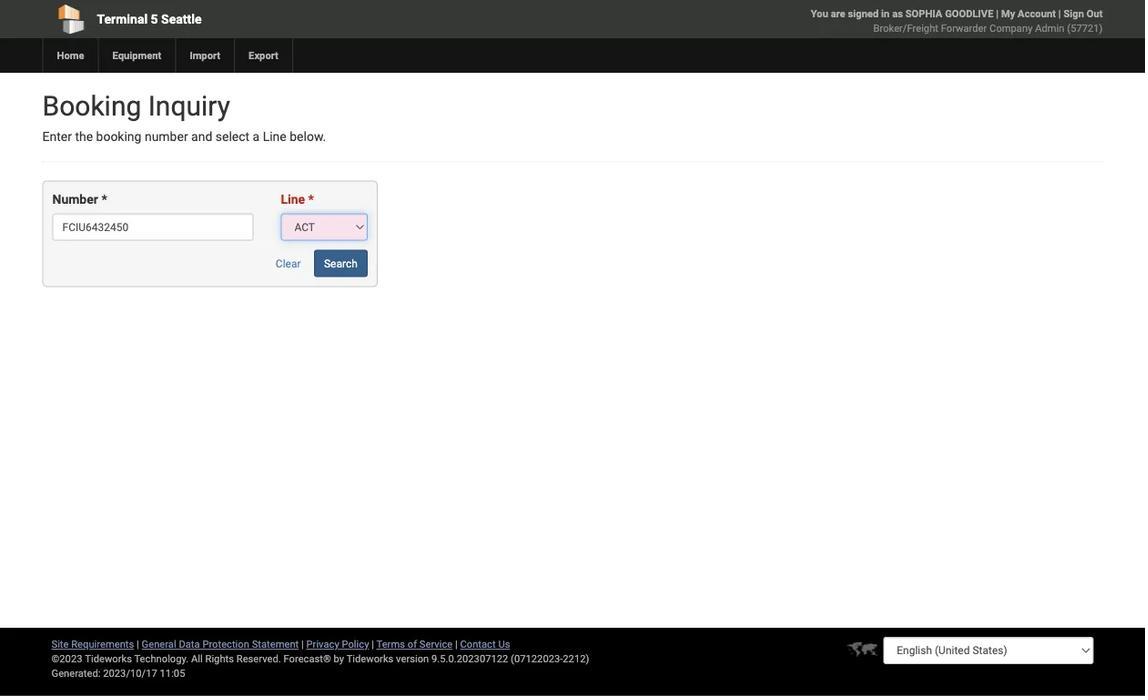 Task type: describe. For each thing, give the bounding box(es) containing it.
statement
[[252, 639, 299, 651]]

(07122023-
[[511, 653, 563, 665]]

select
[[216, 129, 250, 144]]

forwarder
[[941, 22, 987, 34]]

out
[[1087, 8, 1103, 20]]

the
[[75, 129, 93, 144]]

sign out link
[[1064, 8, 1103, 20]]

technology.
[[134, 653, 189, 665]]

terms of service link
[[377, 639, 453, 651]]

| up "9.5.0.202307122"
[[455, 639, 458, 651]]

export link
[[234, 38, 292, 73]]

are
[[831, 8, 846, 20]]

my
[[1002, 8, 1016, 20]]

as
[[893, 8, 903, 20]]

11:05
[[160, 668, 185, 680]]

by
[[334, 653, 344, 665]]

requirements
[[71, 639, 134, 651]]

general data protection statement link
[[142, 639, 299, 651]]

broker/freight
[[874, 22, 939, 34]]

9.5.0.202307122
[[432, 653, 508, 665]]

(57721)
[[1068, 22, 1103, 34]]

©2023 tideworks
[[51, 653, 132, 665]]

2023/10/17
[[103, 668, 157, 680]]

terms
[[377, 639, 405, 651]]

service
[[420, 639, 453, 651]]

admin
[[1036, 22, 1065, 34]]

seattle
[[161, 11, 202, 26]]

* for number *
[[101, 192, 107, 207]]

equipment
[[112, 50, 162, 61]]

and
[[191, 129, 212, 144]]

of
[[408, 639, 417, 651]]

site requirements link
[[51, 639, 134, 651]]

| left my at the right top of the page
[[996, 8, 999, 20]]

contact us link
[[460, 639, 510, 651]]

number *
[[52, 192, 107, 207]]

tideworks
[[347, 653, 394, 665]]

| left general on the left of page
[[137, 639, 139, 651]]

general
[[142, 639, 176, 651]]

search
[[324, 257, 358, 270]]

import link
[[175, 38, 234, 73]]

signed
[[848, 8, 879, 20]]

clear button
[[266, 250, 311, 277]]

home
[[57, 50, 84, 61]]

generated:
[[51, 668, 101, 680]]



Task type: vqa. For each thing, say whether or not it's contained in the screenshot.
drivers
no



Task type: locate. For each thing, give the bounding box(es) containing it.
booking
[[42, 90, 141, 122]]

privacy
[[306, 639, 339, 651]]

contact
[[460, 639, 496, 651]]

rights
[[205, 653, 234, 665]]

in
[[882, 8, 890, 20]]

Number * text field
[[52, 213, 254, 241]]

enter
[[42, 129, 72, 144]]

site
[[51, 639, 69, 651]]

* down below.
[[308, 192, 314, 207]]

clear
[[276, 257, 301, 270]]

* for line *
[[308, 192, 314, 207]]

| left sign
[[1059, 8, 1061, 20]]

terminal 5 seattle link
[[42, 0, 468, 38]]

privacy policy link
[[306, 639, 369, 651]]

line up clear
[[281, 192, 305, 207]]

you
[[811, 8, 829, 20]]

* right number
[[101, 192, 107, 207]]

home link
[[42, 38, 98, 73]]

search button
[[314, 250, 368, 277]]

my account link
[[1002, 8, 1056, 20]]

|
[[996, 8, 999, 20], [1059, 8, 1061, 20], [137, 639, 139, 651], [301, 639, 304, 651], [372, 639, 374, 651], [455, 639, 458, 651]]

| up 'forecast®'
[[301, 639, 304, 651]]

reserved.
[[237, 653, 281, 665]]

line *
[[281, 192, 314, 207]]

sophia
[[906, 8, 943, 20]]

site requirements | general data protection statement | privacy policy | terms of service | contact us ©2023 tideworks technology. all rights reserved. forecast® by tideworks version 9.5.0.202307122 (07122023-2212) generated: 2023/10/17 11:05
[[51, 639, 590, 680]]

us
[[498, 639, 510, 651]]

export
[[249, 50, 279, 61]]

booking inquiry enter the booking number and select a line below.
[[42, 90, 326, 144]]

forecast®
[[284, 653, 331, 665]]

protection
[[203, 639, 249, 651]]

all
[[191, 653, 203, 665]]

2212)
[[563, 653, 590, 665]]

2 * from the left
[[308, 192, 314, 207]]

1 horizontal spatial *
[[308, 192, 314, 207]]

0 horizontal spatial *
[[101, 192, 107, 207]]

0 vertical spatial line
[[263, 129, 287, 144]]

version
[[396, 653, 429, 665]]

terminal 5 seattle
[[97, 11, 202, 26]]

booking
[[96, 129, 142, 144]]

number
[[52, 192, 98, 207]]

line inside booking inquiry enter the booking number and select a line below.
[[263, 129, 287, 144]]

inquiry
[[148, 90, 230, 122]]

import
[[190, 50, 220, 61]]

you are signed in as sophia goodlive | my account | sign out broker/freight forwarder company admin (57721)
[[811, 8, 1103, 34]]

policy
[[342, 639, 369, 651]]

company
[[990, 22, 1033, 34]]

line
[[263, 129, 287, 144], [281, 192, 305, 207]]

5
[[151, 11, 158, 26]]

account
[[1018, 8, 1056, 20]]

below.
[[290, 129, 326, 144]]

equipment link
[[98, 38, 175, 73]]

goodlive
[[945, 8, 994, 20]]

number
[[145, 129, 188, 144]]

| up tideworks
[[372, 639, 374, 651]]

data
[[179, 639, 200, 651]]

*
[[101, 192, 107, 207], [308, 192, 314, 207]]

1 vertical spatial line
[[281, 192, 305, 207]]

terminal
[[97, 11, 148, 26]]

sign
[[1064, 8, 1085, 20]]

a
[[253, 129, 260, 144]]

line right a
[[263, 129, 287, 144]]

1 * from the left
[[101, 192, 107, 207]]



